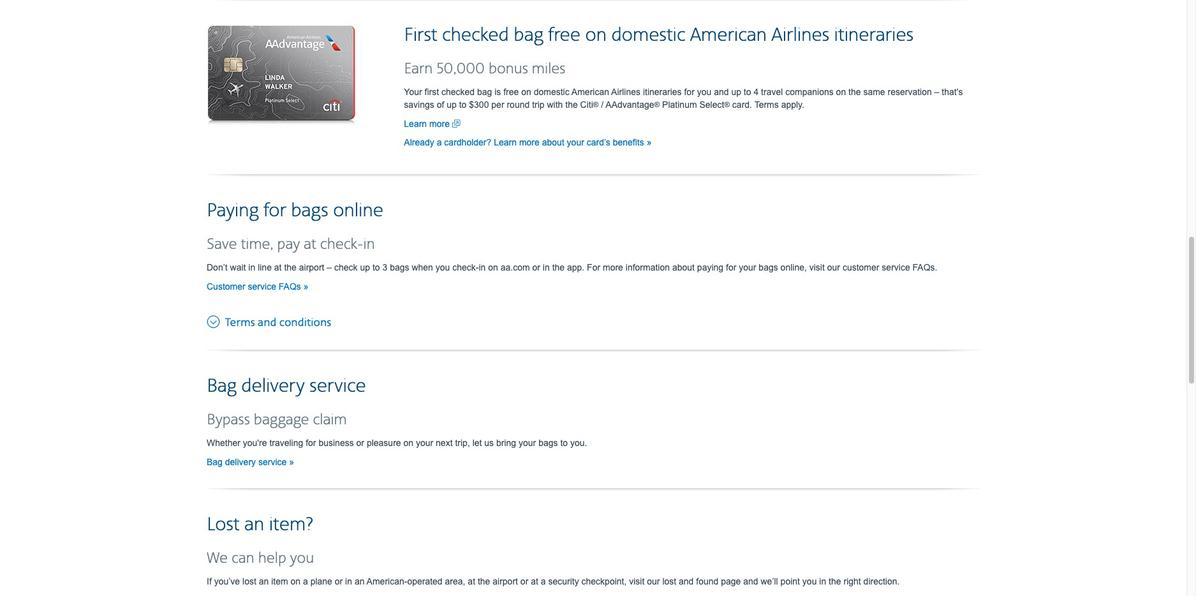 Task type: describe. For each thing, give the bounding box(es) containing it.
your left the card's
[[567, 137, 584, 147]]

0 vertical spatial up
[[732, 87, 741, 97]]

platinum
[[662, 99, 697, 110]]

0 vertical spatial checked
[[442, 23, 509, 47]]

and left found
[[679, 576, 694, 586]]

travel
[[761, 87, 783, 97]]

we
[[207, 549, 228, 568]]

point
[[781, 576, 800, 586]]

checkpoint,
[[582, 576, 627, 586]]

1 vertical spatial –
[[327, 262, 332, 272]]

you inside your first checked bag is free on domestic american airlines itineraries for you and up to 4 travel companions on the same reservation – that's savings of up to $300 per round trip with the citi
[[697, 87, 712, 97]]

wait
[[230, 262, 246, 272]]

itineraries inside your first checked bag is free on domestic american airlines itineraries for you and up to 4 travel companions on the same reservation – that's savings of up to $300 per round trip with the citi
[[643, 87, 682, 97]]

direction.
[[864, 576, 900, 586]]

learn more link
[[404, 117, 461, 130]]

0 vertical spatial visit
[[810, 262, 825, 272]]

0 vertical spatial delivery
[[241, 374, 305, 398]]

to left 3
[[373, 262, 380, 272]]

2 lost from the left
[[663, 576, 677, 586]]

same
[[864, 87, 886, 97]]

traveling
[[270, 438, 303, 448]]

at right area,
[[468, 576, 475, 586]]

for inside your first checked bag is free on domestic american airlines itineraries for you and up to 4 travel companions on the same reservation – that's savings of up to $300 per round trip with the citi
[[684, 87, 695, 97]]

paying
[[207, 199, 259, 223]]

apply.
[[781, 99, 805, 110]]

companions
[[786, 87, 834, 97]]

lost an item?
[[207, 513, 313, 536]]

0 horizontal spatial about
[[542, 137, 565, 147]]

to left you.
[[561, 438, 568, 448]]

0 vertical spatial american
[[690, 23, 767, 47]]

bags left you.
[[539, 438, 558, 448]]

first checked bag free on domestic american airlines itineraries
[[404, 23, 914, 47]]

service down traveling
[[258, 457, 287, 467]]

conditions
[[279, 316, 331, 330]]

if you've lost an item on a plane or in an american-operated area, at the airport or at a security checkpoint, visit our lost and found page and we'll point you in the right direction.
[[207, 576, 900, 586]]

don't
[[207, 262, 228, 272]]

round
[[507, 99, 530, 110]]

citi
[[580, 99, 593, 110]]

card's
[[587, 137, 611, 147]]

line
[[258, 262, 272, 272]]

terms and conditions
[[225, 316, 331, 330]]

expand image
[[207, 312, 223, 329]]

with
[[547, 99, 563, 110]]

aadvantage
[[606, 99, 654, 110]]

or right plane
[[335, 576, 343, 586]]

you right when at the left top of the page
[[436, 262, 450, 272]]

service up claim at the left
[[310, 374, 366, 398]]

/
[[601, 99, 604, 110]]

at right "pay"
[[304, 235, 316, 254]]

2 bag from the top
[[207, 457, 223, 467]]

faqs.
[[913, 262, 938, 272]]

next
[[436, 438, 453, 448]]

the left same
[[849, 87, 861, 97]]

for right traveling
[[306, 438, 316, 448]]

or left pleasure
[[356, 438, 364, 448]]

at left security
[[531, 576, 538, 586]]

2 vertical spatial more
[[603, 262, 623, 272]]

bonus
[[489, 60, 528, 78]]

plane
[[311, 576, 332, 586]]

help
[[258, 549, 286, 568]]

airlines inside your first checked bag is free on domestic american airlines itineraries for you and up to 4 travel companions on the same reservation – that's savings of up to $300 per round trip with the citi
[[611, 87, 641, 97]]

1 vertical spatial visit
[[629, 576, 645, 586]]

app.
[[567, 262, 585, 272]]

and left we'll
[[744, 576, 758, 586]]

already a cardholder? learn more about your card's benefits link
[[404, 137, 652, 147]]

us
[[485, 438, 494, 448]]

bag delivery service link
[[207, 457, 294, 467]]

faqs
[[279, 281, 301, 291]]

found
[[696, 576, 719, 586]]

customer
[[843, 262, 880, 272]]

your
[[404, 87, 422, 97]]

0 horizontal spatial airport
[[299, 262, 324, 272]]

already
[[404, 137, 434, 147]]

$300
[[469, 99, 489, 110]]

you're
[[243, 438, 267, 448]]

2 bag delivery service from the top
[[207, 457, 289, 467]]

2 horizontal spatial a
[[541, 576, 546, 586]]

0 vertical spatial terms
[[755, 99, 779, 110]]

an right lost
[[244, 513, 264, 536]]

customer service faqs
[[207, 281, 304, 291]]

savings
[[404, 99, 434, 110]]

you.
[[570, 438, 587, 448]]

3 ® from the left
[[725, 100, 730, 108]]

1 bag delivery service from the top
[[207, 374, 366, 398]]

50,000
[[437, 60, 485, 78]]

bypass
[[207, 411, 250, 429]]

free checked bag image
[[207, 24, 357, 131]]

if
[[207, 576, 212, 586]]

for
[[587, 262, 601, 272]]

cardholder?
[[444, 137, 492, 147]]

in left right
[[820, 576, 827, 586]]

2 vertical spatial up
[[360, 262, 370, 272]]

1 vertical spatial about
[[673, 262, 695, 272]]

information
[[626, 262, 670, 272]]

baggage
[[254, 411, 309, 429]]

whether you're traveling for business or pleasure on your next trip, let us bring your bags to you.
[[207, 438, 587, 448]]

business
[[319, 438, 354, 448]]

1 vertical spatial our
[[647, 576, 660, 586]]

for up "pay"
[[263, 199, 286, 223]]

your first checked bag is free on domestic american airlines itineraries for you and up to 4 travel companions on the same reservation – that's savings of up to $300 per round trip with the citi
[[404, 87, 963, 110]]

paying for bags online
[[207, 199, 383, 223]]

3
[[383, 262, 388, 272]]

time,
[[241, 235, 273, 254]]

2 ® from the left
[[654, 100, 660, 108]]

online,
[[781, 262, 807, 272]]

page
[[721, 576, 741, 586]]

let
[[473, 438, 482, 448]]

in right plane
[[345, 576, 352, 586]]

is
[[495, 87, 501, 97]]

you've
[[214, 576, 240, 586]]

your right the 'bring' on the bottom left of the page
[[519, 438, 536, 448]]

american inside your first checked bag is free on domestic american airlines itineraries for you and up to 4 travel companions on the same reservation – that's savings of up to $300 per round trip with the citi
[[572, 87, 609, 97]]

miles
[[532, 60, 566, 78]]

save time, pay at check-in
[[207, 235, 375, 254]]

1 vertical spatial terms
[[225, 316, 255, 330]]



Task type: locate. For each thing, give the bounding box(es) containing it.
® / aadvantage ® platinum select ® card. terms apply.
[[593, 99, 805, 110]]

your left next
[[416, 438, 433, 448]]

learn more
[[404, 119, 452, 129]]

to left $300
[[459, 99, 467, 110]]

in left 'app.'
[[543, 262, 550, 272]]

customer
[[207, 281, 245, 291]]

0 vertical spatial learn
[[404, 119, 427, 129]]

claim
[[313, 411, 347, 429]]

service down line
[[248, 281, 276, 291]]

bags up save time, pay at check-in
[[291, 199, 328, 223]]

the left 'app.'
[[552, 262, 565, 272]]

learn
[[404, 119, 427, 129], [494, 137, 517, 147]]

a left security
[[541, 576, 546, 586]]

to left 4
[[744, 87, 751, 97]]

and
[[714, 87, 729, 97], [258, 316, 277, 330], [679, 576, 694, 586], [744, 576, 758, 586]]

1 horizontal spatial a
[[437, 137, 442, 147]]

1 vertical spatial airport
[[493, 576, 518, 586]]

0 horizontal spatial terms
[[225, 316, 255, 330]]

about
[[542, 137, 565, 147], [673, 262, 695, 272]]

1 vertical spatial delivery
[[225, 457, 256, 467]]

you
[[697, 87, 712, 97], [436, 262, 450, 272], [290, 549, 314, 568], [803, 576, 817, 586]]

up up "card."
[[732, 87, 741, 97]]

1 vertical spatial airlines
[[611, 87, 641, 97]]

our left customer
[[827, 262, 840, 272]]

free inside your first checked bag is free on domestic american airlines itineraries for you and up to 4 travel companions on the same reservation – that's savings of up to $300 per round trip with the citi
[[504, 87, 519, 97]]

aa.com
[[501, 262, 530, 272]]

4
[[754, 87, 759, 97]]

card.
[[732, 99, 752, 110]]

0 horizontal spatial our
[[647, 576, 660, 586]]

newpage image
[[452, 117, 461, 130]]

the right area,
[[478, 576, 490, 586]]

0 vertical spatial check-
[[320, 235, 363, 254]]

1 horizontal spatial visit
[[810, 262, 825, 272]]

0 horizontal spatial airlines
[[611, 87, 641, 97]]

your right paying on the right of the page
[[739, 262, 756, 272]]

1 vertical spatial check-
[[453, 262, 479, 272]]

terms down travel
[[755, 99, 779, 110]]

1 ® from the left
[[593, 100, 599, 108]]

0 horizontal spatial free
[[504, 87, 519, 97]]

trip,
[[455, 438, 470, 448]]

more right "for"
[[603, 262, 623, 272]]

item
[[271, 576, 288, 586]]

0 vertical spatial –
[[935, 87, 940, 97]]

bag up the bypass
[[207, 374, 237, 398]]

1 vertical spatial checked
[[442, 87, 475, 97]]

checked up earn 50,000 bonus miles
[[442, 23, 509, 47]]

airlines up 'companions'
[[772, 23, 830, 47]]

at right line
[[274, 262, 282, 272]]

the up the faqs
[[284, 262, 297, 272]]

1 horizontal spatial itineraries
[[834, 23, 914, 47]]

1 vertical spatial itineraries
[[643, 87, 682, 97]]

bags left online,
[[759, 262, 778, 272]]

pay
[[277, 235, 300, 254]]

0 vertical spatial bag
[[514, 23, 543, 47]]

already a cardholder? learn more about your card's benefits
[[404, 137, 647, 147]]

1 bag from the top
[[207, 374, 237, 398]]

service
[[882, 262, 910, 272], [248, 281, 276, 291], [310, 374, 366, 398], [258, 457, 287, 467]]

0 horizontal spatial bag
[[477, 87, 492, 97]]

1 vertical spatial more
[[519, 137, 540, 147]]

lost
[[207, 513, 240, 536]]

1 horizontal spatial lost
[[663, 576, 677, 586]]

bag delivery service
[[207, 374, 366, 398], [207, 457, 289, 467]]

the left right
[[829, 576, 841, 586]]

lost left found
[[663, 576, 677, 586]]

learn right cardholder? on the top left
[[494, 137, 517, 147]]

terms
[[755, 99, 779, 110], [225, 316, 255, 330]]

benefits
[[613, 137, 644, 147]]

–
[[935, 87, 940, 97], [327, 262, 332, 272]]

select
[[700, 99, 725, 110]]

0 horizontal spatial american
[[572, 87, 609, 97]]

in
[[363, 235, 375, 254], [248, 262, 255, 272], [479, 262, 486, 272], [543, 262, 550, 272], [345, 576, 352, 586], [820, 576, 827, 586]]

2 horizontal spatial up
[[732, 87, 741, 97]]

in left aa.com at the left
[[479, 262, 486, 272]]

® left platinum
[[654, 100, 660, 108]]

paying
[[697, 262, 724, 272]]

trip
[[532, 99, 545, 110]]

– inside your first checked bag is free on domestic american airlines itineraries for you and up to 4 travel companions on the same reservation – that's savings of up to $300 per round trip with the citi
[[935, 87, 940, 97]]

about down with
[[542, 137, 565, 147]]

itineraries
[[834, 23, 914, 47], [643, 87, 682, 97]]

airport
[[299, 262, 324, 272], [493, 576, 518, 586]]

a left plane
[[303, 576, 308, 586]]

0 vertical spatial about
[[542, 137, 565, 147]]

0 horizontal spatial domestic
[[534, 87, 570, 97]]

0 horizontal spatial lost
[[242, 576, 256, 586]]

bag left is
[[477, 87, 492, 97]]

check- up check
[[320, 235, 363, 254]]

itineraries up same
[[834, 23, 914, 47]]

1 horizontal spatial learn
[[494, 137, 517, 147]]

bag delivery service down 'you're'
[[207, 457, 289, 467]]

an
[[244, 513, 264, 536], [259, 576, 269, 586], [355, 576, 365, 586]]

in down online
[[363, 235, 375, 254]]

– left check
[[327, 262, 332, 272]]

0 vertical spatial bag
[[207, 374, 237, 398]]

bypass baggage claim
[[207, 411, 347, 429]]

free right is
[[504, 87, 519, 97]]

delivery up the bypass baggage claim
[[241, 374, 305, 398]]

learn up already
[[404, 119, 427, 129]]

an left 'item'
[[259, 576, 269, 586]]

lost right the you've
[[242, 576, 256, 586]]

2 horizontal spatial ®
[[725, 100, 730, 108]]

american up 4
[[690, 23, 767, 47]]

0 vertical spatial domestic
[[612, 23, 686, 47]]

right
[[844, 576, 861, 586]]

reservation
[[888, 87, 932, 97]]

you up plane
[[290, 549, 314, 568]]

at
[[304, 235, 316, 254], [274, 262, 282, 272], [468, 576, 475, 586], [531, 576, 538, 586]]

american-
[[367, 576, 407, 586]]

airlines up aadvantage
[[611, 87, 641, 97]]

our right checkpoint,
[[647, 576, 660, 586]]

american
[[690, 23, 767, 47], [572, 87, 609, 97]]

pleasure
[[367, 438, 401, 448]]

1 horizontal spatial our
[[827, 262, 840, 272]]

a down learn more link
[[437, 137, 442, 147]]

checked up of
[[442, 87, 475, 97]]

earn 50,000 bonus miles
[[404, 60, 566, 78]]

an left the american-
[[355, 576, 365, 586]]

airport right area,
[[493, 576, 518, 586]]

your
[[567, 137, 584, 147], [739, 262, 756, 272], [416, 438, 433, 448], [519, 438, 536, 448]]

0 vertical spatial more
[[429, 119, 450, 129]]

1 horizontal spatial more
[[519, 137, 540, 147]]

1 vertical spatial bag
[[477, 87, 492, 97]]

1 vertical spatial learn
[[494, 137, 517, 147]]

0 vertical spatial free
[[548, 23, 581, 47]]

don't wait in line at the airport – check up to 3 bags when you check-in on aa.com or in the app. for more information about paying for your bags online, visit our customer service faqs.
[[207, 262, 938, 272]]

you up ® / aadvantage ® platinum select ® card. terms apply.
[[697, 87, 712, 97]]

1 horizontal spatial free
[[548, 23, 581, 47]]

0 horizontal spatial a
[[303, 576, 308, 586]]

check
[[334, 262, 358, 272]]

more left newpage icon
[[429, 119, 450, 129]]

1 horizontal spatial ®
[[654, 100, 660, 108]]

1 horizontal spatial airport
[[493, 576, 518, 586]]

0 horizontal spatial check-
[[320, 235, 363, 254]]

more down trip
[[519, 137, 540, 147]]

area,
[[445, 576, 465, 586]]

free up miles
[[548, 23, 581, 47]]

bring
[[496, 438, 516, 448]]

1 vertical spatial up
[[447, 99, 457, 110]]

up right of
[[447, 99, 457, 110]]

0 horizontal spatial learn
[[404, 119, 427, 129]]

can
[[232, 549, 254, 568]]

1 horizontal spatial up
[[447, 99, 457, 110]]

terms right expand icon
[[225, 316, 255, 330]]

1 horizontal spatial check-
[[453, 262, 479, 272]]

0 horizontal spatial visit
[[629, 576, 645, 586]]

0 horizontal spatial ®
[[593, 100, 599, 108]]

the left 'citi'
[[566, 99, 578, 110]]

of
[[437, 99, 444, 110]]

first
[[404, 23, 437, 47]]

first
[[425, 87, 439, 97]]

® left /
[[593, 100, 599, 108]]

®
[[593, 100, 599, 108], [654, 100, 660, 108], [725, 100, 730, 108]]

1 horizontal spatial domestic
[[612, 23, 686, 47]]

0 vertical spatial bag delivery service
[[207, 374, 366, 398]]

1 vertical spatial american
[[572, 87, 609, 97]]

and up select
[[714, 87, 729, 97]]

0 vertical spatial our
[[827, 262, 840, 272]]

and inside your first checked bag is free on domestic american airlines itineraries for you and up to 4 travel companions on the same reservation – that's savings of up to $300 per round trip with the citi
[[714, 87, 729, 97]]

– left that's
[[935, 87, 940, 97]]

checked inside your first checked bag is free on domestic american airlines itineraries for you and up to 4 travel companions on the same reservation – that's savings of up to $300 per round trip with the citi
[[442, 87, 475, 97]]

whether
[[207, 438, 241, 448]]

1 vertical spatial domestic
[[534, 87, 570, 97]]

per
[[492, 99, 504, 110]]

delivery down 'you're'
[[225, 457, 256, 467]]

1 horizontal spatial –
[[935, 87, 940, 97]]

free
[[548, 23, 581, 47], [504, 87, 519, 97]]

1 horizontal spatial terms
[[755, 99, 779, 110]]

about left paying on the right of the page
[[673, 262, 695, 272]]

bags right 3
[[390, 262, 409, 272]]

or left security
[[521, 576, 529, 586]]

1 horizontal spatial american
[[690, 23, 767, 47]]

1 horizontal spatial bag
[[514, 23, 543, 47]]

terms and conditions link
[[207, 312, 331, 330]]

check- right when at the left top of the page
[[453, 262, 479, 272]]

itineraries up platinum
[[643, 87, 682, 97]]

domestic
[[612, 23, 686, 47], [534, 87, 570, 97]]

customer service faqs link
[[207, 281, 309, 291]]

checked
[[442, 23, 509, 47], [442, 87, 475, 97]]

0 horizontal spatial itineraries
[[643, 87, 682, 97]]

visit
[[810, 262, 825, 272], [629, 576, 645, 586]]

delivery
[[241, 374, 305, 398], [225, 457, 256, 467]]

visit right checkpoint,
[[629, 576, 645, 586]]

1 vertical spatial bag
[[207, 457, 223, 467]]

the
[[849, 87, 861, 97], [566, 99, 578, 110], [284, 262, 297, 272], [552, 262, 565, 272], [478, 576, 490, 586], [829, 576, 841, 586]]

0 vertical spatial itineraries
[[834, 23, 914, 47]]

2 horizontal spatial more
[[603, 262, 623, 272]]

0 horizontal spatial up
[[360, 262, 370, 272]]

0 vertical spatial airlines
[[772, 23, 830, 47]]

in left line
[[248, 262, 255, 272]]

airport up the faqs
[[299, 262, 324, 272]]

on
[[586, 23, 607, 47], [522, 87, 531, 97], [836, 87, 846, 97], [488, 262, 498, 272], [404, 438, 414, 448], [291, 576, 301, 586]]

® left "card."
[[725, 100, 730, 108]]

american up 'citi'
[[572, 87, 609, 97]]

up right check
[[360, 262, 370, 272]]

we can help you
[[207, 549, 314, 568]]

service left faqs.
[[882, 262, 910, 272]]

a
[[437, 137, 442, 147], [303, 576, 308, 586], [541, 576, 546, 586]]

1 vertical spatial bag delivery service
[[207, 457, 289, 467]]

and down customer service faqs link at the top
[[258, 316, 277, 330]]

bag inside your first checked bag is free on domestic american airlines itineraries for you and up to 4 travel companions on the same reservation – that's savings of up to $300 per round trip with the citi
[[477, 87, 492, 97]]

bag up bonus
[[514, 23, 543, 47]]

that's
[[942, 87, 963, 97]]

visit right online,
[[810, 262, 825, 272]]

1 lost from the left
[[242, 576, 256, 586]]

security
[[548, 576, 579, 586]]

0 horizontal spatial more
[[429, 119, 450, 129]]

for right paying on the right of the page
[[726, 262, 737, 272]]

check-
[[320, 235, 363, 254], [453, 262, 479, 272]]

1 vertical spatial free
[[504, 87, 519, 97]]

online
[[333, 199, 383, 223]]

bag down whether
[[207, 457, 223, 467]]

save
[[207, 235, 237, 254]]

for up ® / aadvantage ® platinum select ® card. terms apply.
[[684, 87, 695, 97]]

1 horizontal spatial about
[[673, 262, 695, 272]]

0 horizontal spatial –
[[327, 262, 332, 272]]

0 vertical spatial airport
[[299, 262, 324, 272]]

when
[[412, 262, 433, 272]]

1 horizontal spatial airlines
[[772, 23, 830, 47]]

you right point
[[803, 576, 817, 586]]

operated
[[407, 576, 443, 586]]

bag delivery service up baggage at the bottom of the page
[[207, 374, 366, 398]]

or
[[533, 262, 540, 272], [356, 438, 364, 448], [335, 576, 343, 586], [521, 576, 529, 586]]

or right aa.com at the left
[[533, 262, 540, 272]]

bags
[[291, 199, 328, 223], [390, 262, 409, 272], [759, 262, 778, 272], [539, 438, 558, 448]]

domestic inside your first checked bag is free on domestic american airlines itineraries for you and up to 4 travel companions on the same reservation – that's savings of up to $300 per round trip with the citi
[[534, 87, 570, 97]]



Task type: vqa. For each thing, say whether or not it's contained in the screenshot.
8's lie-
no



